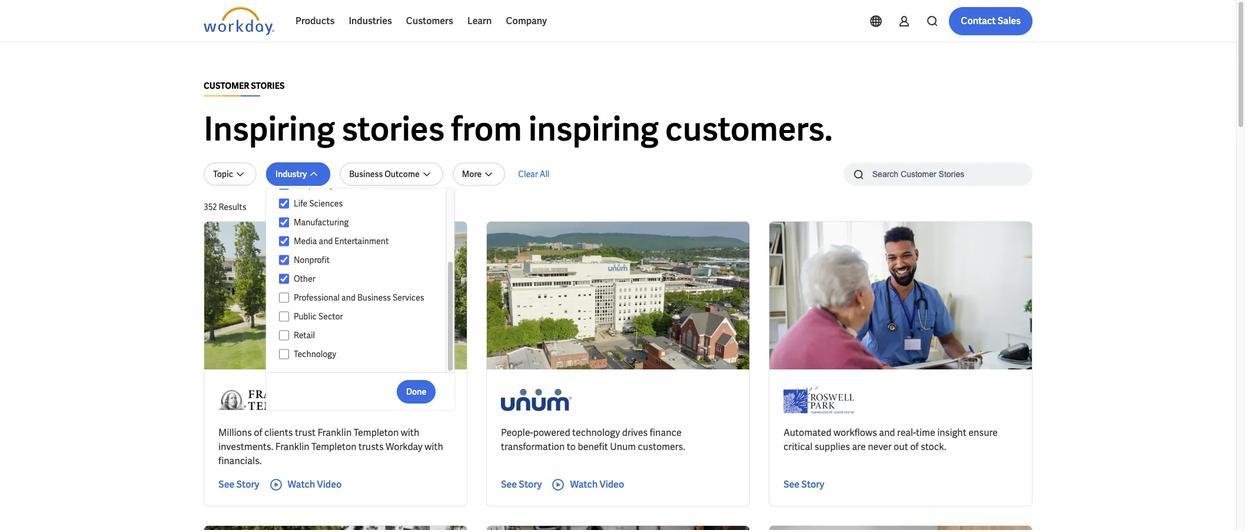 Task type: locate. For each thing, give the bounding box(es) containing it.
see
[[218, 479, 235, 491], [501, 479, 517, 491], [784, 479, 800, 491]]

see story down transformation
[[501, 479, 542, 491]]

see for millions of clients trust franklin templeton with investments. franklin templeton trusts workday with financials.
[[218, 479, 235, 491]]

real-
[[897, 427, 916, 439]]

see story for millions of clients trust franklin templeton with investments. franklin templeton trusts workday with financials.
[[218, 479, 259, 491]]

hospitality link
[[289, 178, 435, 192]]

story for millions of clients trust franklin templeton with investments. franklin templeton trusts workday with financials.
[[236, 479, 259, 491]]

with up workday
[[401, 427, 419, 439]]

hospitality
[[294, 180, 334, 190]]

professional and business services
[[294, 293, 424, 303]]

are
[[852, 441, 866, 453]]

2 see from the left
[[501, 479, 517, 491]]

products button
[[289, 7, 342, 35]]

1 horizontal spatial watch video
[[570, 479, 624, 491]]

1 vertical spatial of
[[911, 441, 919, 453]]

0 horizontal spatial see
[[218, 479, 235, 491]]

story down critical
[[802, 479, 825, 491]]

investments.
[[218, 441, 273, 453]]

franklin templeton companies, llc image
[[218, 384, 322, 417]]

1 horizontal spatial watch video link
[[551, 478, 624, 492]]

insight
[[938, 427, 967, 439]]

1 horizontal spatial franklin
[[318, 427, 352, 439]]

of
[[254, 427, 262, 439], [911, 441, 919, 453]]

clear all
[[518, 169, 550, 180]]

1 video from the left
[[317, 479, 342, 491]]

1 vertical spatial business
[[357, 293, 391, 303]]

0 horizontal spatial see story
[[218, 479, 259, 491]]

topic button
[[204, 163, 257, 186]]

1 horizontal spatial see
[[501, 479, 517, 491]]

and inside 'automated workflows and real-time insight ensure critical supplies are never out of stock.'
[[879, 427, 895, 439]]

trust
[[295, 427, 316, 439]]

0 horizontal spatial of
[[254, 427, 262, 439]]

0 horizontal spatial video
[[317, 479, 342, 491]]

watch video for unum
[[570, 479, 624, 491]]

learn button
[[460, 7, 499, 35]]

1 see story from the left
[[218, 479, 259, 491]]

1 vertical spatial customers.
[[638, 441, 686, 453]]

1 watch video from the left
[[288, 479, 342, 491]]

done
[[406, 387, 426, 397]]

customers button
[[399, 7, 460, 35]]

of right out
[[911, 441, 919, 453]]

see story link down critical
[[784, 478, 825, 492]]

video
[[317, 479, 342, 491], [600, 479, 624, 491]]

business up public sector link
[[357, 293, 391, 303]]

1 see from the left
[[218, 479, 235, 491]]

2 horizontal spatial and
[[879, 427, 895, 439]]

watch video down millions of clients trust franklin templeton with investments. franklin templeton trusts workday with financials.
[[288, 479, 342, 491]]

1 vertical spatial and
[[342, 293, 356, 303]]

with right workday
[[425, 441, 443, 453]]

services
[[393, 293, 424, 303]]

inspiring
[[204, 108, 335, 151]]

transformation
[[501, 441, 565, 453]]

1 watch from the left
[[288, 479, 315, 491]]

watch video link
[[269, 478, 342, 492], [551, 478, 624, 492]]

go to the homepage image
[[204, 7, 274, 35]]

business inside business outcome button
[[349, 169, 383, 180]]

more
[[462, 169, 482, 180]]

0 vertical spatial customers.
[[665, 108, 833, 151]]

0 horizontal spatial see story link
[[218, 478, 259, 492]]

2 see story from the left
[[501, 479, 542, 491]]

0 horizontal spatial and
[[319, 236, 333, 247]]

of up investments.
[[254, 427, 262, 439]]

watch down millions of clients trust franklin templeton with investments. franklin templeton trusts workday with financials.
[[288, 479, 315, 491]]

customer
[[204, 81, 249, 91]]

0 vertical spatial and
[[319, 236, 333, 247]]

watch video link down benefit
[[551, 478, 624, 492]]

see story down financials.
[[218, 479, 259, 491]]

2 watch video from the left
[[570, 479, 624, 491]]

clients
[[264, 427, 293, 439]]

3 see from the left
[[784, 479, 800, 491]]

see story
[[218, 479, 259, 491], [501, 479, 542, 491], [784, 479, 825, 491]]

watch
[[288, 479, 315, 491], [570, 479, 598, 491]]

0 horizontal spatial watch video
[[288, 479, 342, 491]]

story down transformation
[[519, 479, 542, 491]]

1 horizontal spatial see story
[[501, 479, 542, 491]]

1 story from the left
[[236, 479, 259, 491]]

0 vertical spatial of
[[254, 427, 262, 439]]

see story link down financials.
[[218, 478, 259, 492]]

watch video down benefit
[[570, 479, 624, 491]]

2 watch from the left
[[570, 479, 598, 491]]

franklin
[[318, 427, 352, 439], [275, 441, 309, 453]]

business
[[349, 169, 383, 180], [357, 293, 391, 303]]

2 watch video link from the left
[[551, 478, 624, 492]]

media
[[294, 236, 317, 247]]

public sector
[[294, 312, 343, 322]]

stories
[[342, 108, 445, 151]]

None checkbox
[[279, 180, 289, 190], [279, 236, 289, 247], [279, 293, 289, 303], [279, 312, 289, 322], [279, 330, 289, 341], [279, 180, 289, 190], [279, 236, 289, 247], [279, 293, 289, 303], [279, 312, 289, 322], [279, 330, 289, 341]]

and
[[319, 236, 333, 247], [342, 293, 356, 303], [879, 427, 895, 439]]

0 horizontal spatial watch video link
[[269, 478, 342, 492]]

professional
[[294, 293, 340, 303]]

see story link for people-powered technology drives finance transformation to benefit unum customers.
[[501, 478, 542, 492]]

millions of clients trust franklin templeton with investments. franklin templeton trusts workday with financials.
[[218, 427, 443, 468]]

see down financials.
[[218, 479, 235, 491]]

see story for people-powered technology drives finance transformation to benefit unum customers.
[[501, 479, 542, 491]]

video for franklin
[[317, 479, 342, 491]]

1 horizontal spatial story
[[519, 479, 542, 491]]

see down transformation
[[501, 479, 517, 491]]

benefit
[[578, 441, 608, 453]]

powered
[[533, 427, 570, 439]]

1 horizontal spatial and
[[342, 293, 356, 303]]

sciences
[[309, 198, 343, 209]]

life
[[294, 198, 308, 209]]

2 video from the left
[[600, 479, 624, 491]]

2 horizontal spatial story
[[802, 479, 825, 491]]

industries
[[349, 15, 392, 27]]

None checkbox
[[279, 198, 289, 209], [279, 217, 289, 228], [279, 255, 289, 266], [279, 274, 289, 284], [279, 349, 289, 360], [279, 198, 289, 209], [279, 217, 289, 228], [279, 255, 289, 266], [279, 274, 289, 284], [279, 349, 289, 360]]

technology
[[572, 427, 620, 439]]

watch video link for franklin
[[269, 478, 342, 492]]

2 see story link from the left
[[501, 478, 542, 492]]

2 story from the left
[[519, 479, 542, 491]]

0 horizontal spatial franklin
[[275, 441, 309, 453]]

story
[[236, 479, 259, 491], [519, 479, 542, 491], [802, 479, 825, 491]]

1 horizontal spatial with
[[425, 441, 443, 453]]

customers.
[[665, 108, 833, 151], [638, 441, 686, 453]]

1 horizontal spatial see story link
[[501, 478, 542, 492]]

352
[[204, 202, 217, 213]]

video down millions of clients trust franklin templeton with investments. franklin templeton trusts workday with financials.
[[317, 479, 342, 491]]

business up the life sciences link
[[349, 169, 383, 180]]

0 horizontal spatial story
[[236, 479, 259, 491]]

see story down critical
[[784, 479, 825, 491]]

learn
[[468, 15, 492, 27]]

video down unum
[[600, 479, 624, 491]]

2 horizontal spatial see story link
[[784, 478, 825, 492]]

see for people-powered technology drives finance transformation to benefit unum customers.
[[501, 479, 517, 491]]

1 see story link from the left
[[218, 478, 259, 492]]

nonprofit link
[[289, 253, 435, 267]]

watch down benefit
[[570, 479, 598, 491]]

templeton up the trusts
[[354, 427, 399, 439]]

business inside professional and business services link
[[357, 293, 391, 303]]

watch video link down millions of clients trust franklin templeton with investments. franklin templeton trusts workday with financials.
[[269, 478, 342, 492]]

and up public sector link
[[342, 293, 356, 303]]

watch video for franklin
[[288, 479, 342, 491]]

more button
[[453, 163, 505, 186]]

templeton down the trust
[[312, 441, 357, 453]]

customers
[[406, 15, 453, 27]]

public sector link
[[289, 310, 435, 324]]

outcome
[[385, 169, 420, 180]]

see story link down transformation
[[501, 478, 542, 492]]

drives
[[622, 427, 648, 439]]

nonprofit
[[294, 255, 330, 266]]

franklin down the trust
[[275, 441, 309, 453]]

life sciences
[[294, 198, 343, 209]]

1 horizontal spatial watch
[[570, 479, 598, 491]]

see down critical
[[784, 479, 800, 491]]

franklin right the trust
[[318, 427, 352, 439]]

2 horizontal spatial see story
[[784, 479, 825, 491]]

1 horizontal spatial video
[[600, 479, 624, 491]]

watch video link for unum
[[551, 478, 624, 492]]

and down manufacturing
[[319, 236, 333, 247]]

0 horizontal spatial with
[[401, 427, 419, 439]]

stories
[[251, 81, 285, 91]]

company button
[[499, 7, 554, 35]]

automated
[[784, 427, 832, 439]]

1 vertical spatial with
[[425, 441, 443, 453]]

business outcome button
[[340, 163, 443, 186]]

retail
[[294, 330, 315, 341]]

watch for unum
[[570, 479, 598, 491]]

contact sales link
[[949, 7, 1033, 35]]

story down financials.
[[236, 479, 259, 491]]

retail link
[[289, 329, 435, 343]]

0 vertical spatial business
[[349, 169, 383, 180]]

2 horizontal spatial see
[[784, 479, 800, 491]]

0 horizontal spatial watch
[[288, 479, 315, 491]]

and up never
[[879, 427, 895, 439]]

time
[[916, 427, 936, 439]]

1 horizontal spatial of
[[911, 441, 919, 453]]

2 vertical spatial and
[[879, 427, 895, 439]]

1 watch video link from the left
[[269, 478, 342, 492]]



Task type: vqa. For each thing, say whether or not it's contained in the screenshot.
Clear All Button
yes



Task type: describe. For each thing, give the bounding box(es) containing it.
technology
[[294, 349, 336, 360]]

3 see story from the left
[[784, 479, 825, 491]]

never
[[868, 441, 892, 453]]

sales
[[998, 15, 1021, 27]]

stock.
[[921, 441, 947, 453]]

and for media
[[319, 236, 333, 247]]

topic
[[213, 169, 233, 180]]

results
[[219, 202, 246, 213]]

unum image
[[501, 384, 572, 417]]

roswell park comprehensive cancer center (roswell park cancer institute) image
[[784, 384, 854, 417]]

0 vertical spatial franklin
[[318, 427, 352, 439]]

out
[[894, 441, 909, 453]]

public
[[294, 312, 317, 322]]

0 vertical spatial with
[[401, 427, 419, 439]]

life sciences link
[[289, 197, 435, 211]]

1 vertical spatial templeton
[[312, 441, 357, 453]]

manufacturing link
[[289, 216, 435, 230]]

products
[[296, 15, 335, 27]]

supplies
[[815, 441, 850, 453]]

people-powered technology drives finance transformation to benefit unum customers.
[[501, 427, 686, 453]]

financials.
[[218, 455, 262, 468]]

watch for franklin
[[288, 479, 315, 491]]

workflows
[[834, 427, 877, 439]]

3 see story link from the left
[[784, 478, 825, 492]]

inspiring
[[529, 108, 659, 151]]

video for unum
[[600, 479, 624, 491]]

contact
[[961, 15, 996, 27]]

clear all button
[[515, 163, 553, 186]]

see story link for millions of clients trust franklin templeton with investments. franklin templeton trusts workday with financials.
[[218, 478, 259, 492]]

media and entertainment link
[[289, 234, 435, 249]]

other
[[294, 274, 316, 284]]

customers. inside people-powered technology drives finance transformation to benefit unum customers.
[[638, 441, 686, 453]]

critical
[[784, 441, 813, 453]]

millions
[[218, 427, 252, 439]]

customer stories
[[204, 81, 285, 91]]

done button
[[397, 380, 436, 404]]

and for professional
[[342, 293, 356, 303]]

0 vertical spatial templeton
[[354, 427, 399, 439]]

all
[[540, 169, 550, 180]]

workday
[[386, 441, 423, 453]]

finance
[[650, 427, 682, 439]]

automated workflows and real-time insight ensure critical supplies are never out of stock.
[[784, 427, 998, 453]]

story for people-powered technology drives finance transformation to benefit unum customers.
[[519, 479, 542, 491]]

1 vertical spatial franklin
[[275, 441, 309, 453]]

manufacturing
[[294, 217, 349, 228]]

352 results
[[204, 202, 246, 213]]

trusts
[[359, 441, 384, 453]]

industry
[[276, 169, 307, 180]]

media and entertainment
[[294, 236, 389, 247]]

clear
[[518, 169, 538, 180]]

business outcome
[[349, 169, 420, 180]]

sector
[[319, 312, 343, 322]]

professional and business services link
[[289, 291, 435, 305]]

ensure
[[969, 427, 998, 439]]

inspiring stories from inspiring customers.
[[204, 108, 833, 151]]

other link
[[289, 272, 435, 286]]

of inside millions of clients trust franklin templeton with investments. franklin templeton trusts workday with financials.
[[254, 427, 262, 439]]

to
[[567, 441, 576, 453]]

industry button
[[266, 163, 330, 186]]

unum
[[610, 441, 636, 453]]

of inside 'automated workflows and real-time insight ensure critical supplies are never out of stock.'
[[911, 441, 919, 453]]

3 story from the left
[[802, 479, 825, 491]]

people-
[[501, 427, 533, 439]]

contact sales
[[961, 15, 1021, 27]]

industries button
[[342, 7, 399, 35]]

company
[[506, 15, 547, 27]]

entertainment
[[335, 236, 389, 247]]

technology link
[[289, 347, 435, 362]]

Search Customer Stories text field
[[866, 164, 1010, 184]]

from
[[451, 108, 522, 151]]



